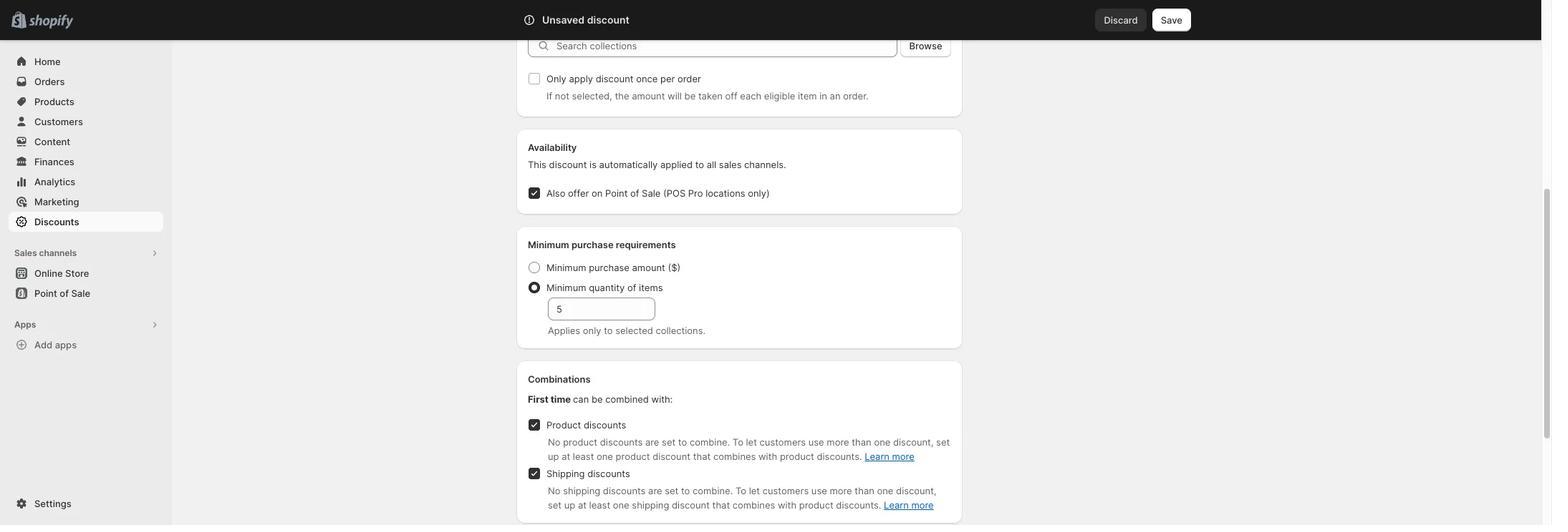 Task type: describe. For each thing, give the bounding box(es) containing it.
sales channels
[[14, 248, 77, 259]]

($)
[[668, 262, 681, 274]]

order
[[678, 73, 701, 85]]

selected
[[616, 325, 653, 337]]

orders link
[[9, 72, 163, 92]]

automatically
[[599, 159, 658, 171]]

per
[[661, 73, 675, 85]]

no shipping discounts are set to combine.
[[548, 486, 733, 497]]

discard
[[1104, 14, 1138, 26]]

of inside button
[[60, 288, 69, 299]]

browse
[[910, 40, 943, 52]]

use for no shipping discounts are set to combine.
[[812, 486, 827, 497]]

can
[[573, 394, 589, 406]]

eligible
[[764, 90, 796, 102]]

point of sale link
[[9, 284, 163, 304]]

finances link
[[9, 152, 163, 172]]

only
[[547, 73, 567, 85]]

customers for no shipping discounts are set to combine.
[[763, 486, 809, 497]]

shopify image
[[29, 15, 73, 29]]

sales
[[14, 248, 37, 259]]

combined
[[606, 394, 649, 406]]

discounts down first time can be combined with:
[[584, 420, 627, 431]]

set inside 'to let customers use more than one discount, set up at least one product discount that combines with product discounts.'
[[937, 437, 950, 449]]

0 vertical spatial sale
[[642, 188, 661, 199]]

products
[[34, 96, 74, 107]]

specific products
[[547, 7, 624, 19]]

only
[[583, 325, 602, 337]]

discount up the
[[596, 73, 634, 85]]

content
[[34, 136, 70, 148]]

are for shipping
[[648, 486, 662, 497]]

learn more for to let customers use more than one discount, set up at least one shipping discount that combines with product discounts.
[[884, 500, 934, 512]]

Search collections text field
[[557, 34, 898, 57]]

store
[[65, 268, 89, 279]]

that for no shipping discounts are set to combine.
[[713, 500, 730, 512]]

active
[[1054, 1, 1080, 13]]

shipping
[[547, 469, 585, 480]]

applies
[[548, 325, 580, 337]]

save button
[[1153, 9, 1192, 32]]

analytics link
[[9, 172, 163, 192]]

channels.
[[745, 159, 786, 171]]

more inside 'to let customers use more than one discount, set up at least one product discount that combines with product discounts.'
[[827, 437, 849, 449]]

point of sale button
[[0, 284, 172, 304]]

home
[[34, 56, 61, 67]]

the
[[615, 90, 629, 102]]

if
[[547, 90, 553, 102]]

than for to let customers use more than one discount, set up at least one shipping discount that combines with product discounts.
[[855, 486, 875, 497]]

sales channels button
[[9, 244, 163, 264]]

up for product
[[548, 451, 559, 463]]

customers link
[[9, 112, 163, 132]]

(pos
[[664, 188, 686, 199]]

0 vertical spatial be
[[685, 90, 696, 102]]

set inside to let customers use more than one discount, set up at least one shipping discount that combines with product discounts.
[[548, 500, 562, 512]]

0 vertical spatial not
[[1037, 1, 1051, 13]]

settings
[[34, 499, 71, 510]]

off
[[725, 90, 738, 102]]

discount, for to let customers use more than one discount, set up at least one product discount that combines with product discounts.
[[893, 437, 934, 449]]

discounts. for to let customers use more than one discount, set up at least one product discount that combines with product discounts.
[[817, 451, 862, 463]]

are for product
[[646, 437, 660, 449]]

least for product
[[573, 451, 594, 463]]

settings link
[[9, 494, 163, 514]]

combinations
[[528, 374, 591, 385]]

add apps
[[34, 340, 77, 351]]

products link
[[9, 92, 163, 112]]

products
[[585, 7, 624, 19]]

to up no shipping discounts are set to combine.
[[678, 437, 687, 449]]

first
[[528, 394, 549, 406]]

applies only to selected collections.
[[548, 325, 706, 337]]

taken
[[699, 90, 723, 102]]

customers for no product discounts are set to combine.
[[760, 437, 806, 449]]

to for no shipping discounts are set to combine.
[[736, 486, 747, 497]]

discounts down product discounts
[[600, 437, 643, 449]]

is inside availability this discount is automatically applied to all sales channels.
[[590, 159, 597, 171]]

requirements
[[616, 239, 676, 251]]

discounts up no shipping discounts are set to combine.
[[588, 469, 630, 480]]

apps
[[14, 320, 36, 330]]

only apply discount once per order
[[547, 73, 701, 85]]

apps
[[55, 340, 77, 351]]

discounts
[[34, 216, 79, 228]]

learn more link for to let customers use more than one discount, set up at least one product discount that combines with product discounts.
[[865, 451, 915, 463]]

marketing
[[34, 196, 79, 208]]

1 amount from the top
[[632, 90, 665, 102]]

combine. for no product discounts are set to combine.
[[690, 437, 730, 449]]

discount is not active yet
[[986, 1, 1097, 13]]

to inside availability this discount is automatically applied to all sales channels.
[[695, 159, 704, 171]]

apps button
[[9, 315, 163, 335]]

discount
[[986, 1, 1024, 13]]

with for no shipping discounts are set to combine.
[[778, 500, 797, 512]]

to for no product discounts are set to combine.
[[733, 437, 744, 449]]

yet
[[1083, 1, 1097, 13]]

also offer on point of sale (pos pro locations only)
[[547, 188, 770, 199]]

0 vertical spatial is
[[1027, 1, 1034, 13]]

apply
[[569, 73, 593, 85]]

all
[[707, 159, 717, 171]]

purchase for amount
[[589, 262, 630, 274]]

shipping inside to let customers use more than one discount, set up at least one shipping discount that combines with product discounts.
[[632, 500, 669, 512]]

offer
[[568, 188, 589, 199]]

in
[[820, 90, 828, 102]]

discard button
[[1096, 9, 1147, 32]]



Task type: locate. For each thing, give the bounding box(es) containing it.
0 horizontal spatial at
[[562, 451, 570, 463]]

one
[[874, 437, 891, 449], [597, 451, 613, 463], [877, 486, 894, 497], [613, 500, 630, 512]]

with:
[[652, 394, 673, 406]]

with
[[759, 451, 778, 463], [778, 500, 797, 512]]

is right "discount"
[[1027, 1, 1034, 13]]

up inside to let customers use more than one discount, set up at least one shipping discount that combines with product discounts.
[[564, 500, 576, 512]]

of down automatically
[[631, 188, 639, 199]]

1 horizontal spatial is
[[1027, 1, 1034, 13]]

1 vertical spatial combine.
[[693, 486, 733, 497]]

0 horizontal spatial not
[[555, 90, 570, 102]]

to left the all
[[695, 159, 704, 171]]

be right will
[[685, 90, 696, 102]]

0 vertical spatial than
[[852, 437, 872, 449]]

1 vertical spatial use
[[812, 486, 827, 497]]

no for no shipping discounts are set to combine.
[[548, 486, 561, 497]]

1 vertical spatial minimum
[[547, 262, 586, 274]]

1 horizontal spatial up
[[564, 500, 576, 512]]

learn more link for to let customers use more than one discount, set up at least one shipping discount that combines with product discounts.
[[884, 500, 934, 512]]

collections.
[[656, 325, 706, 337]]

search button
[[563, 9, 979, 32]]

shipping discounts
[[547, 469, 630, 480]]

least down shipping discounts
[[589, 500, 611, 512]]

1 vertical spatial discounts.
[[836, 500, 882, 512]]

set
[[662, 437, 676, 449], [937, 437, 950, 449], [665, 486, 679, 497], [548, 500, 562, 512]]

discount down availability on the left
[[549, 159, 587, 171]]

1 vertical spatial learn more link
[[884, 500, 934, 512]]

sale down store
[[71, 288, 90, 299]]

0 horizontal spatial shipping
[[563, 486, 601, 497]]

customers up to let customers use more than one discount, set up at least one shipping discount that combines with product discounts.
[[760, 437, 806, 449]]

no
[[548, 437, 561, 449], [548, 486, 561, 497]]

not
[[1037, 1, 1051, 13], [555, 90, 570, 102]]

1 vertical spatial amount
[[632, 262, 665, 274]]

1 vertical spatial sale
[[71, 288, 90, 299]]

are down no product discounts are set to combine.
[[648, 486, 662, 497]]

shipping down shipping discounts
[[563, 486, 601, 497]]

product discounts
[[547, 420, 627, 431]]

at for product
[[562, 451, 570, 463]]

to right only
[[604, 325, 613, 337]]

let inside to let customers use more than one discount, set up at least one shipping discount that combines with product discounts.
[[749, 486, 760, 497]]

0 vertical spatial with
[[759, 451, 778, 463]]

0 horizontal spatial that
[[693, 451, 711, 463]]

purchase up quantity
[[589, 262, 630, 274]]

1 vertical spatial learn more
[[884, 500, 934, 512]]

combine. for no shipping discounts are set to combine.
[[693, 486, 733, 497]]

discount, inside 'to let customers use more than one discount, set up at least one product discount that combines with product discounts.'
[[893, 437, 934, 449]]

discounts link
[[9, 212, 163, 232]]

specific
[[547, 7, 582, 19]]

2 vertical spatial minimum
[[547, 282, 586, 294]]

combines inside 'to let customers use more than one discount, set up at least one product discount that combines with product discounts.'
[[714, 451, 756, 463]]

to let customers use more than one discount, set up at least one shipping discount that combines with product discounts.
[[548, 486, 937, 512]]

1 vertical spatial let
[[749, 486, 760, 497]]

discounts. inside 'to let customers use more than one discount, set up at least one product discount that combines with product discounts.'
[[817, 451, 862, 463]]

0 vertical spatial combine.
[[690, 437, 730, 449]]

2 amount from the top
[[632, 262, 665, 274]]

purchase up minimum purchase amount ($)
[[572, 239, 614, 251]]

combines down 'to let customers use more than one discount, set up at least one product discount that combines with product discounts.'
[[733, 500, 775, 512]]

1 horizontal spatial at
[[578, 500, 587, 512]]

let for no product discounts are set to combine.
[[746, 437, 757, 449]]

search
[[587, 14, 617, 26]]

1 vertical spatial with
[[778, 500, 797, 512]]

point of sale
[[34, 288, 90, 299]]

up inside 'to let customers use more than one discount, set up at least one product discount that combines with product discounts.'
[[548, 451, 559, 463]]

first time can be combined with:
[[528, 394, 673, 406]]

0 horizontal spatial up
[[548, 451, 559, 463]]

1 vertical spatial purchase
[[589, 262, 630, 274]]

customers inside to let customers use more than one discount, set up at least one shipping discount that combines with product discounts.
[[763, 486, 809, 497]]

1 vertical spatial combines
[[733, 500, 775, 512]]

amount up items
[[632, 262, 665, 274]]

online store button
[[0, 264, 172, 284]]

1 vertical spatial no
[[548, 486, 561, 497]]

1 vertical spatial discount,
[[896, 486, 937, 497]]

discount, inside to let customers use more than one discount, set up at least one shipping discount that combines with product discounts.
[[896, 486, 937, 497]]

sales
[[719, 159, 742, 171]]

to up to let customers use more than one discount, set up at least one shipping discount that combines with product discounts.
[[733, 437, 744, 449]]

that inside 'to let customers use more than one discount, set up at least one product discount that combines with product discounts.'
[[693, 451, 711, 463]]

home link
[[9, 52, 163, 72]]

once
[[636, 73, 658, 85]]

at down shipping discounts
[[578, 500, 587, 512]]

0 vertical spatial to
[[733, 437, 744, 449]]

point right on
[[605, 188, 628, 199]]

0 vertical spatial learn
[[865, 451, 890, 463]]

discount down no shipping discounts are set to combine.
[[672, 500, 710, 512]]

combines
[[714, 451, 756, 463], [733, 500, 775, 512]]

combine.
[[690, 437, 730, 449], [693, 486, 733, 497]]

is up on
[[590, 159, 597, 171]]

are down with:
[[646, 437, 660, 449]]

0 vertical spatial discounts.
[[817, 451, 862, 463]]

combines inside to let customers use more than one discount, set up at least one shipping discount that combines with product discounts.
[[733, 500, 775, 512]]

let up to let customers use more than one discount, set up at least one shipping discount that combines with product discounts.
[[746, 437, 757, 449]]

1 vertical spatial than
[[855, 486, 875, 497]]

to down 'to let customers use more than one discount, set up at least one product discount that combines with product discounts.'
[[736, 486, 747, 497]]

point down "online"
[[34, 288, 57, 299]]

discounts down shipping discounts
[[603, 486, 646, 497]]

online
[[34, 268, 63, 279]]

1 vertical spatial least
[[589, 500, 611, 512]]

quantity
[[589, 282, 625, 294]]

to inside to let customers use more than one discount, set up at least one shipping discount that combines with product discounts.
[[736, 486, 747, 497]]

0 horizontal spatial point
[[34, 288, 57, 299]]

least inside 'to let customers use more than one discount, set up at least one product discount that combines with product discounts.'
[[573, 451, 594, 463]]

0 vertical spatial shipping
[[563, 486, 601, 497]]

1 vertical spatial up
[[564, 500, 576, 512]]

marketing link
[[9, 192, 163, 212]]

minimum left quantity
[[547, 282, 586, 294]]

minimum down minimum purchase requirements
[[547, 262, 586, 274]]

minimum quantity of items
[[547, 282, 663, 294]]

1 vertical spatial shipping
[[632, 500, 669, 512]]

minimum purchase requirements
[[528, 239, 676, 251]]

that down 'to let customers use more than one discount, set up at least one product discount that combines with product discounts.'
[[713, 500, 730, 512]]

0 vertical spatial let
[[746, 437, 757, 449]]

1 vertical spatial is
[[590, 159, 597, 171]]

to down no product discounts are set to combine.
[[681, 486, 690, 497]]

to
[[695, 159, 704, 171], [604, 325, 613, 337], [678, 437, 687, 449], [681, 486, 690, 497]]

use inside to let customers use more than one discount, set up at least one shipping discount that combines with product discounts.
[[812, 486, 827, 497]]

not left active
[[1037, 1, 1051, 13]]

that inside to let customers use more than one discount, set up at least one shipping discount that combines with product discounts.
[[713, 500, 730, 512]]

discount, for to let customers use more than one discount, set up at least one shipping discount that combines with product discounts.
[[896, 486, 937, 497]]

1 vertical spatial are
[[648, 486, 662, 497]]

discount inside availability this discount is automatically applied to all sales channels.
[[549, 159, 587, 171]]

up up "shipping"
[[548, 451, 559, 463]]

1 vertical spatial that
[[713, 500, 730, 512]]

2 no from the top
[[548, 486, 561, 497]]

discount,
[[893, 437, 934, 449], [896, 486, 937, 497]]

1 horizontal spatial not
[[1037, 1, 1051, 13]]

order.
[[843, 90, 869, 102]]

least for shipping
[[589, 500, 611, 512]]

customers down 'to let customers use more than one discount, set up at least one product discount that combines with product discounts.'
[[763, 486, 809, 497]]

orders
[[34, 76, 65, 87]]

1 horizontal spatial shipping
[[632, 500, 669, 512]]

0 vertical spatial discount,
[[893, 437, 934, 449]]

minimum for minimum quantity of items
[[547, 282, 586, 294]]

than for to let customers use more than one discount, set up at least one product discount that combines with product discounts.
[[852, 437, 872, 449]]

point
[[605, 188, 628, 199], [34, 288, 57, 299]]

up down "shipping"
[[564, 500, 576, 512]]

1 vertical spatial customers
[[763, 486, 809, 497]]

up for shipping
[[564, 500, 576, 512]]

with up to let customers use more than one discount, set up at least one shipping discount that combines with product discounts.
[[759, 451, 778, 463]]

1 vertical spatial at
[[578, 500, 587, 512]]

at up "shipping"
[[562, 451, 570, 463]]

finances
[[34, 156, 74, 168]]

to inside 'to let customers use more than one discount, set up at least one product discount that combines with product discounts.'
[[733, 437, 744, 449]]

with down 'to let customers use more than one discount, set up at least one product discount that combines with product discounts.'
[[778, 500, 797, 512]]

0 vertical spatial at
[[562, 451, 570, 463]]

0 vertical spatial combines
[[714, 451, 756, 463]]

discounts. inside to let customers use more than one discount, set up at least one shipping discount that combines with product discounts.
[[836, 500, 882, 512]]

than inside 'to let customers use more than one discount, set up at least one product discount that combines with product discounts.'
[[852, 437, 872, 449]]

combines up to let customers use more than one discount, set up at least one shipping discount that combines with product discounts.
[[714, 451, 756, 463]]

let
[[746, 437, 757, 449], [749, 486, 760, 497]]

browse button
[[901, 34, 951, 57]]

product
[[547, 420, 581, 431]]

an
[[830, 90, 841, 102]]

discounts. for to let customers use more than one discount, set up at least one shipping discount that combines with product discounts.
[[836, 500, 882, 512]]

each
[[740, 90, 762, 102]]

with inside 'to let customers use more than one discount, set up at least one product discount that combines with product discounts.'
[[759, 451, 778, 463]]

no down "shipping"
[[548, 486, 561, 497]]

1 no from the top
[[548, 437, 561, 449]]

customers
[[34, 116, 83, 128]]

use for no product discounts are set to combine.
[[809, 437, 824, 449]]

not right if
[[555, 90, 570, 102]]

no down product
[[548, 437, 561, 449]]

with inside to let customers use more than one discount, set up at least one shipping discount that combines with product discounts.
[[778, 500, 797, 512]]

more inside to let customers use more than one discount, set up at least one shipping discount that combines with product discounts.
[[830, 486, 852, 497]]

0 horizontal spatial be
[[592, 394, 603, 406]]

item
[[798, 90, 817, 102]]

channels
[[39, 248, 77, 259]]

let for no shipping discounts are set to combine.
[[749, 486, 760, 497]]

unsaved
[[542, 14, 585, 26]]

at inside to let customers use more than one discount, set up at least one shipping discount that combines with product discounts.
[[578, 500, 587, 512]]

0 vertical spatial that
[[693, 451, 711, 463]]

customers
[[760, 437, 806, 449], [763, 486, 809, 497]]

will
[[668, 90, 682, 102]]

are
[[646, 437, 660, 449], [648, 486, 662, 497]]

1 vertical spatial not
[[555, 90, 570, 102]]

is
[[1027, 1, 1034, 13], [590, 159, 597, 171]]

discount
[[587, 14, 630, 26], [596, 73, 634, 85], [549, 159, 587, 171], [653, 451, 691, 463], [672, 500, 710, 512]]

0 horizontal spatial sale
[[71, 288, 90, 299]]

1 vertical spatial be
[[592, 394, 603, 406]]

learn more link
[[865, 451, 915, 463], [884, 500, 934, 512]]

discount inside 'to let customers use more than one discount, set up at least one product discount that combines with product discounts.'
[[653, 451, 691, 463]]

be right can
[[592, 394, 603, 406]]

learn more for to let customers use more than one discount, set up at least one product discount that combines with product discounts.
[[865, 451, 915, 463]]

of left items
[[628, 282, 637, 294]]

amount
[[632, 90, 665, 102], [632, 262, 665, 274]]

add
[[34, 340, 52, 351]]

combines for no shipping discounts are set to combine.
[[733, 500, 775, 512]]

sale left "(pos"
[[642, 188, 661, 199]]

0 vertical spatial minimum
[[528, 239, 569, 251]]

items
[[639, 282, 663, 294]]

minimum down also
[[528, 239, 569, 251]]

combine. down 'to let customers use more than one discount, set up at least one product discount that combines with product discounts.'
[[693, 486, 733, 497]]

None text field
[[548, 298, 656, 321]]

1 vertical spatial to
[[736, 486, 747, 497]]

0 vertical spatial amount
[[632, 90, 665, 102]]

1 vertical spatial point
[[34, 288, 57, 299]]

0 vertical spatial purchase
[[572, 239, 614, 251]]

discount inside to let customers use more than one discount, set up at least one shipping discount that combines with product discounts.
[[672, 500, 710, 512]]

applied
[[661, 159, 693, 171]]

use inside 'to let customers use more than one discount, set up at least one product discount that combines with product discounts.'
[[809, 437, 824, 449]]

to let customers use more than one discount, set up at least one product discount that combines with product discounts.
[[548, 437, 950, 463]]

0 vertical spatial up
[[548, 451, 559, 463]]

product inside to let customers use more than one discount, set up at least one shipping discount that combines with product discounts.
[[799, 500, 834, 512]]

add apps button
[[9, 335, 163, 355]]

that for no product discounts are set to combine.
[[693, 451, 711, 463]]

0 vertical spatial least
[[573, 451, 594, 463]]

least up shipping discounts
[[573, 451, 594, 463]]

least inside to let customers use more than one discount, set up at least one shipping discount that combines with product discounts.
[[589, 500, 611, 512]]

at for shipping
[[578, 500, 587, 512]]

availability this discount is automatically applied to all sales channels.
[[528, 142, 786, 171]]

no for no product discounts are set to combine.
[[548, 437, 561, 449]]

0 vertical spatial no
[[548, 437, 561, 449]]

of down online store
[[60, 288, 69, 299]]

than inside to let customers use more than one discount, set up at least one shipping discount that combines with product discounts.
[[855, 486, 875, 497]]

more
[[827, 437, 849, 449], [892, 451, 915, 463], [830, 486, 852, 497], [912, 500, 934, 512]]

0 vertical spatial use
[[809, 437, 824, 449]]

locations
[[706, 188, 746, 199]]

0 vertical spatial customers
[[760, 437, 806, 449]]

0 horizontal spatial is
[[590, 159, 597, 171]]

customers inside 'to let customers use more than one discount, set up at least one product discount that combines with product discounts.'
[[760, 437, 806, 449]]

learn for to let customers use more than one discount, set up at least one product discount that combines with product discounts.
[[865, 451, 890, 463]]

sale inside button
[[71, 288, 90, 299]]

point inside button
[[34, 288, 57, 299]]

shipping down no shipping discounts are set to combine.
[[632, 500, 669, 512]]

online store
[[34, 268, 89, 279]]

0 vertical spatial point
[[605, 188, 628, 199]]

that up to let customers use more than one discount, set up at least one shipping discount that combines with product discounts.
[[693, 451, 711, 463]]

let down 'to let customers use more than one discount, set up at least one product discount that combines with product discounts.'
[[749, 486, 760, 497]]

sale
[[642, 188, 661, 199], [71, 288, 90, 299]]

1 horizontal spatial be
[[685, 90, 696, 102]]

discount right specific
[[587, 14, 630, 26]]

1 vertical spatial learn
[[884, 500, 909, 512]]

learn for to let customers use more than one discount, set up at least one shipping discount that combines with product discounts.
[[884, 500, 909, 512]]

1 horizontal spatial point
[[605, 188, 628, 199]]

pro
[[688, 188, 703, 199]]

availability
[[528, 142, 577, 153]]

no product discounts are set to combine.
[[548, 437, 730, 449]]

combines for no product discounts are set to combine.
[[714, 451, 756, 463]]

0 vertical spatial learn more
[[865, 451, 915, 463]]

minimum for minimum purchase amount ($)
[[547, 262, 586, 274]]

shipping
[[563, 486, 601, 497], [632, 500, 669, 512]]

let inside 'to let customers use more than one discount, set up at least one product discount that combines with product discounts.'
[[746, 437, 757, 449]]

purchase
[[572, 239, 614, 251], [589, 262, 630, 274]]

amount down once
[[632, 90, 665, 102]]

also
[[547, 188, 566, 199]]

content link
[[9, 132, 163, 152]]

1 horizontal spatial sale
[[642, 188, 661, 199]]

0 vertical spatial are
[[646, 437, 660, 449]]

use
[[809, 437, 824, 449], [812, 486, 827, 497]]

1 horizontal spatial that
[[713, 500, 730, 512]]

be
[[685, 90, 696, 102], [592, 394, 603, 406]]

with for no product discounts are set to combine.
[[759, 451, 778, 463]]

discount down no product discounts are set to combine.
[[653, 451, 691, 463]]

of
[[631, 188, 639, 199], [628, 282, 637, 294], [60, 288, 69, 299]]

combine. up to let customers use more than one discount, set up at least one shipping discount that combines with product discounts.
[[690, 437, 730, 449]]

purchase for requirements
[[572, 239, 614, 251]]

this
[[528, 159, 547, 171]]

minimum purchase amount ($)
[[547, 262, 681, 274]]

0 vertical spatial learn more link
[[865, 451, 915, 463]]

at inside 'to let customers use more than one discount, set up at least one product discount that combines with product discounts.'
[[562, 451, 570, 463]]

time
[[551, 394, 571, 406]]



Task type: vqa. For each thing, say whether or not it's contained in the screenshot.
bottom a
no



